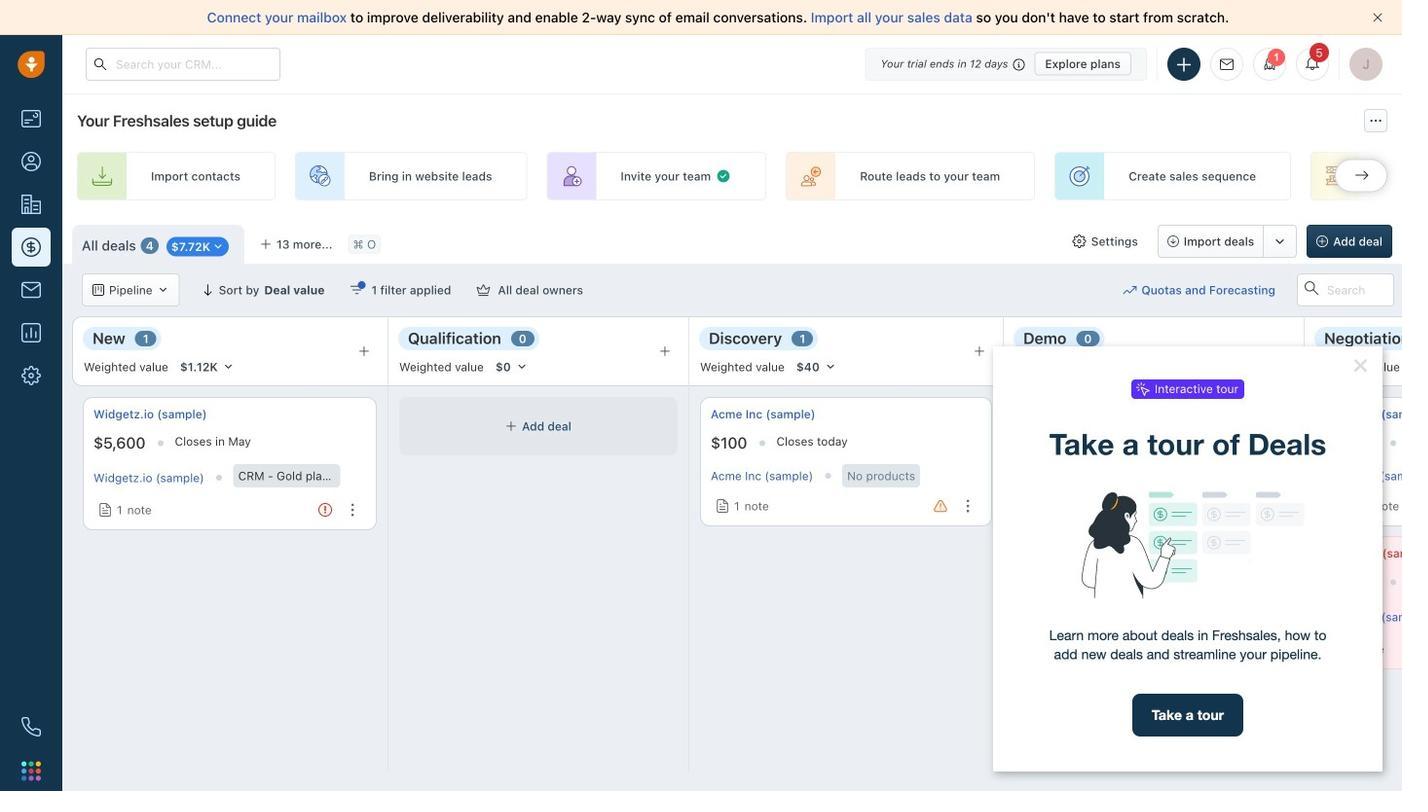 Task type: locate. For each thing, give the bounding box(es) containing it.
close image
[[1373, 13, 1383, 22]]

freshworks switcher image
[[21, 762, 41, 781]]

group
[[1158, 225, 1298, 258]]

container_wx8msf4aqz5i3rn1 image
[[350, 283, 364, 297], [477, 283, 490, 297], [506, 421, 517, 432], [98, 504, 112, 517]]

container_wx8msf4aqz5i3rn1 image
[[716, 169, 732, 184], [1073, 235, 1087, 248], [212, 241, 224, 253], [1123, 283, 1137, 297], [93, 284, 104, 296], [157, 284, 169, 296], [716, 500, 730, 513], [1331, 643, 1345, 657]]

Search field
[[1297, 274, 1395, 307]]

phone image
[[21, 718, 41, 737]]

phone element
[[12, 708, 51, 747]]

send email image
[[1220, 58, 1234, 71]]



Task type: vqa. For each thing, say whether or not it's contained in the screenshot.
bottommost container_WX8MsF4aQZ5i3RN1 icon
no



Task type: describe. For each thing, give the bounding box(es) containing it.
Search your CRM... text field
[[86, 48, 281, 81]]



